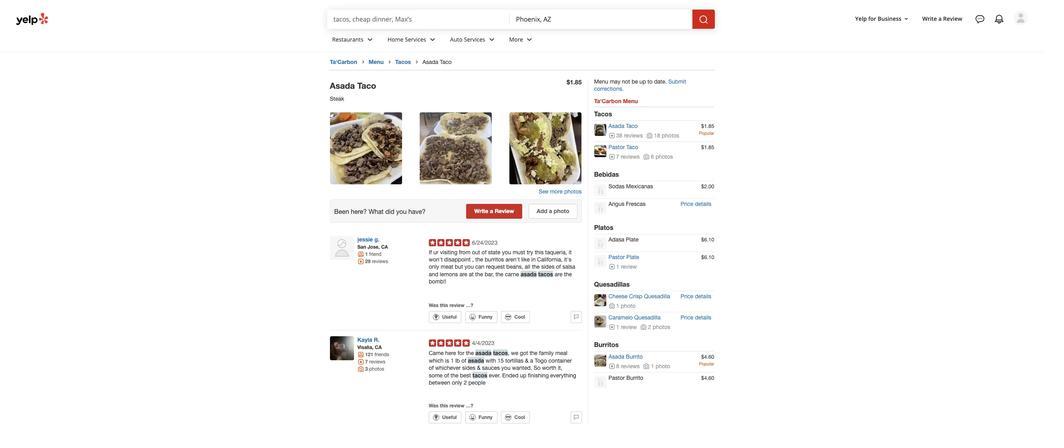 Task type: locate. For each thing, give the bounding box(es) containing it.
0 horizontal spatial ,
[[472, 257, 474, 263]]

photos for pastor taco
[[656, 154, 673, 160]]

2 vertical spatial photo
[[656, 364, 670, 370]]

0 vertical spatial details
[[695, 201, 711, 207]]

2 price details from the top
[[681, 294, 711, 300]]

tacos up people
[[473, 373, 487, 379]]

1 vertical spatial 1 photo
[[651, 364, 670, 370]]

the down 4/4/2023
[[466, 351, 474, 357]]

$4.60 inside $4.60 popular
[[701, 354, 714, 360]]

1 photo right 8 reviews
[[651, 364, 670, 370]]

7 up the 3
[[365, 359, 368, 365]]

1 horizontal spatial 2
[[648, 324, 651, 331]]

1 right the is
[[451, 358, 454, 365]]

1 vertical spatial 1 photo link
[[643, 364, 670, 370]]

0 vertical spatial up
[[640, 78, 646, 85]]

1 photo link down cheese in the right of the page
[[609, 303, 636, 310]]

ca right jose,
[[381, 244, 388, 250]]

5.0 star rating image
[[429, 240, 470, 247], [429, 340, 470, 347]]

write right 16 chevron down v2 image
[[922, 15, 937, 22]]

san
[[357, 244, 366, 250]]

cheese crisp quesadilla link
[[609, 294, 670, 300]]

steak
[[330, 96, 344, 102]]

2 was from the top
[[429, 403, 439, 409]]

1 details from the top
[[695, 201, 711, 207]]

0 horizontal spatial services
[[405, 35, 426, 43]]

asada for asada tacos
[[521, 271, 537, 278]]

quesadilla
[[644, 294, 670, 300], [634, 315, 661, 321]]

photo
[[554, 208, 569, 215], [621, 303, 636, 310], [656, 364, 670, 370]]

2 5.0 star rating image from the top
[[429, 340, 470, 347]]

won't
[[429, 257, 443, 263]]

0 horizontal spatial for
[[458, 351, 464, 357]]

0 vertical spatial asada
[[521, 271, 537, 278]]

funny down people
[[479, 415, 493, 421]]

asada up 38
[[609, 123, 624, 129]]

3 photos
[[365, 367, 384, 373]]

24 chevron down v2 image for home services
[[428, 35, 437, 44]]

funny for jessie g.
[[479, 314, 493, 320]]

1 review link down pastor plate 'link'
[[609, 264, 637, 270]]

1 vertical spatial this
[[440, 303, 448, 309]]

1
[[365, 252, 368, 258], [616, 264, 619, 270], [616, 303, 619, 310], [616, 324, 619, 331], [451, 358, 454, 365], [651, 364, 654, 370]]

write a review link up 6/24/2023
[[466, 204, 522, 219]]

at
[[469, 272, 474, 278]]

1 photo link right 8 reviews
[[643, 364, 670, 370]]

ever. ended up finishing everything between only 2 people
[[429, 373, 576, 387]]

notifications image
[[995, 14, 1004, 24]]

user actions element
[[849, 10, 1039, 59]]

1 photo down cheese in the right of the page
[[616, 303, 636, 310]]

was this review …? down between
[[429, 403, 473, 409]]

photo down crisp
[[621, 303, 636, 310]]

1 …? from the top
[[466, 303, 473, 309]]

salsa
[[562, 264, 575, 270]]

0 vertical spatial 1 photo
[[616, 303, 636, 310]]

0 vertical spatial ,
[[472, 257, 474, 263]]

1 vertical spatial ta'carbon
[[594, 98, 622, 105]]

if
[[429, 250, 432, 256]]

write up 6/24/2023
[[474, 208, 488, 215]]

0 horizontal spatial review
[[495, 208, 514, 215]]

the right got
[[530, 351, 538, 357]]

1 vertical spatial write
[[474, 208, 488, 215]]

so
[[534, 365, 541, 372]]

1 vertical spatial &
[[477, 365, 481, 372]]

2 24 chevron down v2 image from the left
[[487, 35, 496, 44]]

reviews down 121 friends
[[369, 360, 385, 365]]

1 horizontal spatial asada taco
[[423, 59, 452, 65]]

2 $4.60 from the top
[[701, 376, 714, 382]]

1 photo for 1 photo link related to 8 reviews link in the bottom right of the page
[[651, 364, 670, 370]]

1 vertical spatial ,
[[508, 351, 510, 357]]

this down between
[[440, 403, 448, 409]]

1 horizontal spatial 7
[[616, 154, 619, 160]]

1 vertical spatial price details
[[681, 294, 711, 300]]

0 vertical spatial plate
[[626, 237, 639, 243]]

1 vertical spatial asada taco
[[330, 81, 376, 91]]

funny link up 4/4/2023
[[465, 312, 497, 324]]

sodas mexicanas
[[609, 183, 653, 190]]

sides down california,
[[541, 264, 555, 270]]

useful link for kayla r.
[[429, 412, 462, 424]]

auto
[[450, 35, 463, 43]]

price details
[[681, 201, 711, 207], [681, 294, 711, 300], [681, 315, 711, 321]]

1 photo link for cheese crisp quesadilla link
[[609, 303, 636, 310]]

1 horizontal spatial 7 reviews
[[616, 154, 640, 160]]

2
[[648, 324, 651, 331], [464, 380, 467, 387]]

0 horizontal spatial 2
[[464, 380, 467, 387]]

2 services from the left
[[464, 35, 485, 43]]

0 horizontal spatial write a review link
[[466, 204, 522, 219]]

the inside "with 15 tortillas & a togo container of whichever sides & sauces you wanted. so worth it, some of the best"
[[451, 373, 459, 379]]

0 vertical spatial 5.0 star rating image
[[429, 240, 470, 247]]

1 vertical spatial funny
[[479, 415, 493, 421]]

1 useful link from the top
[[429, 312, 462, 324]]

7 inside 7 reviews link
[[616, 154, 619, 160]]

request
[[486, 264, 505, 270]]

services
[[405, 35, 426, 43], [464, 35, 485, 43]]

2 1 review link from the top
[[609, 324, 637, 331]]

write a review inside user actions element
[[922, 15, 962, 22]]

0 vertical spatial cool
[[514, 314, 525, 320]]

funny link for r.
[[465, 412, 497, 424]]

more
[[550, 189, 563, 195]]

1 vertical spatial popular
[[699, 362, 714, 367]]

sides inside "with 15 tortillas & a togo container of whichever sides & sauces you wanted. so worth it, some of the best"
[[462, 365, 475, 372]]

1 horizontal spatial none field
[[516, 15, 686, 24]]

1 was from the top
[[429, 303, 439, 309]]

1 photo for cheese crisp quesadilla link 1 photo link
[[616, 303, 636, 310]]

to
[[648, 78, 653, 85]]

for inside yelp for business "button"
[[868, 15, 876, 22]]

2 vertical spatial details
[[695, 315, 711, 321]]

reviews for asada taco
[[624, 133, 643, 139]]

1 was this review …? from the top
[[429, 303, 473, 309]]

1 horizontal spatial for
[[868, 15, 876, 22]]

1 vertical spatial plate
[[626, 254, 639, 261]]

1 pastor from the top
[[609, 144, 625, 151]]

24 chevron down v2 image inside the more 'link'
[[525, 35, 534, 44]]

burrito down 8 reviews
[[626, 375, 643, 382]]

useful link down between
[[429, 412, 462, 424]]

are left at
[[460, 272, 467, 278]]

asada
[[521, 271, 537, 278], [475, 350, 492, 357], [468, 358, 484, 365]]

ta'carbon for ta'carbon menu
[[594, 98, 622, 105]]

up
[[640, 78, 646, 85], [520, 373, 526, 379]]

0 vertical spatial tacos
[[538, 271, 553, 278]]

1 review down pastor plate 'link'
[[616, 264, 637, 270]]

what
[[369, 208, 384, 215]]

review left "messages" 'icon'
[[943, 15, 962, 22]]

2 vertical spatial price
[[681, 315, 693, 321]]

date.
[[654, 78, 667, 85]]

this
[[535, 250, 544, 256], [440, 303, 448, 309], [440, 403, 448, 409]]

plate
[[626, 237, 639, 243], [626, 254, 639, 261]]

r.
[[374, 337, 379, 344]]

burrito for asada burrito
[[626, 354, 643, 360]]

2 horizontal spatial tacos
[[538, 271, 553, 278]]

you up ended
[[501, 365, 511, 372]]

useful link up here
[[429, 312, 462, 324]]

price details for price details
[[681, 315, 711, 321]]

0 vertical spatial 1 review link
[[609, 264, 637, 270]]

are down salsa
[[555, 272, 563, 278]]

christina o. image
[[1014, 11, 1028, 25]]

1 horizontal spatial photo
[[621, 303, 636, 310]]

24 chevron down v2 image for more
[[525, 35, 534, 44]]

1 photo
[[616, 303, 636, 310], [651, 364, 670, 370]]

was this review …?
[[429, 303, 473, 309], [429, 403, 473, 409]]

you
[[396, 208, 407, 215], [502, 250, 511, 256], [465, 264, 474, 270], [501, 365, 511, 372]]

2 1 review from the top
[[616, 324, 637, 331]]

asada burrito
[[609, 354, 643, 360]]

1 vertical spatial was this review …?
[[429, 403, 473, 409]]

sides
[[541, 264, 555, 270], [462, 365, 475, 372]]

0 vertical spatial tacos
[[395, 58, 411, 65]]

0 vertical spatial $6.10
[[701, 237, 714, 243]]

1 useful from the top
[[442, 314, 457, 320]]

taco down menu link
[[357, 81, 376, 91]]

0 vertical spatial &
[[525, 358, 529, 365]]

reviews for pastor taco
[[621, 154, 640, 160]]

1 services from the left
[[405, 35, 426, 43]]

visiting
[[440, 250, 457, 256]]

16 chevron down v2 image
[[903, 15, 910, 22]]

1 price details from the top
[[681, 201, 711, 207]]

must
[[513, 250, 525, 256]]

1 vertical spatial quesadilla
[[634, 315, 661, 321]]

lemons
[[440, 272, 458, 278]]

24 chevron down v2 image
[[428, 35, 437, 44], [487, 35, 496, 44], [525, 35, 534, 44]]

2 cool from the top
[[514, 415, 525, 421]]

2 useful from the top
[[442, 415, 457, 421]]

add a photo
[[537, 208, 569, 215]]

3 price from the top
[[681, 315, 693, 321]]

0 vertical spatial price
[[681, 201, 693, 207]]

was this review …? for g.
[[429, 303, 473, 309]]

2 funny from the top
[[479, 415, 493, 421]]

18 photos link
[[646, 133, 679, 139]]

funny link for g.
[[465, 312, 497, 324]]

tacos link
[[386, 58, 411, 65]]

reviews inside 29 reviews
[[372, 259, 388, 265]]

of inside ', we got the family meal which is 1 lb of'
[[462, 358, 466, 365]]

photos inside 3 photos
[[369, 367, 384, 373]]

1 horizontal spatial review
[[943, 15, 962, 22]]

was this review …? for r.
[[429, 403, 473, 409]]

asada taco down auto
[[423, 59, 452, 65]]

useful down between
[[442, 415, 457, 421]]

2 popular from the top
[[699, 362, 714, 367]]

photos for caramelo quesadilla
[[653, 324, 670, 331]]

people
[[468, 380, 486, 387]]

review up 6/24/2023
[[495, 208, 514, 215]]

you right did
[[396, 208, 407, 215]]

1 popular from the top
[[699, 131, 714, 136]]

asada down all
[[521, 271, 537, 278]]

…? for jessie g.
[[466, 303, 473, 309]]

1 down pastor plate 'link'
[[616, 264, 619, 270]]

aren't
[[506, 257, 520, 263]]

0 horizontal spatial sides
[[462, 365, 475, 372]]

1 vertical spatial sides
[[462, 365, 475, 372]]

business
[[878, 15, 902, 22]]

& left sauces
[[477, 365, 481, 372]]

1 horizontal spatial tacos
[[493, 350, 508, 357]]

3 pastor from the top
[[609, 375, 625, 382]]

1 $6.10 from the top
[[701, 237, 714, 243]]

reviews inside 7 reviews
[[369, 360, 385, 365]]

0 vertical spatial price details
[[681, 201, 711, 207]]

1 review link
[[609, 264, 637, 270], [609, 324, 637, 331]]

none field near
[[516, 15, 686, 24]]

1 vertical spatial write a review
[[474, 208, 514, 215]]

1 review down caramelo at the right bottom
[[616, 324, 637, 331]]

sides inside if ur visiting from out of state you must try this taqueria, it won't disappoint , the burritos aren't like in california, it's only meat but you can request beans, all the sides of salsa and lemons are at the bar, the carne
[[541, 264, 555, 270]]

quesadilla right crisp
[[644, 294, 670, 300]]

0 vertical spatial useful link
[[429, 312, 462, 324]]

taco down auto
[[440, 59, 452, 65]]

sides up best on the bottom
[[462, 365, 475, 372]]

menu left tacos link
[[369, 58, 384, 65]]

1 5.0 star rating image from the top
[[429, 240, 470, 247]]

1 vertical spatial useful
[[442, 415, 457, 421]]

ca up 121 friends
[[375, 345, 382, 351]]

1 vertical spatial only
[[452, 380, 462, 387]]

1 horizontal spatial &
[[525, 358, 529, 365]]

services inside home services link
[[405, 35, 426, 43]]

2 horizontal spatial asada taco
[[609, 123, 638, 129]]

reviews
[[624, 133, 643, 139], [621, 154, 640, 160], [372, 259, 388, 265], [369, 360, 385, 365], [621, 364, 640, 370]]

may
[[610, 78, 620, 85]]

cheese crisp quesadilla
[[609, 294, 670, 300]]

3 details from the top
[[695, 315, 711, 321]]

0 vertical spatial 1 photo link
[[609, 303, 636, 310]]

g.
[[374, 236, 379, 243]]

1 funny link from the top
[[465, 312, 497, 324]]

0 horizontal spatial ta'carbon
[[330, 58, 357, 65]]

1 vertical spatial …?
[[466, 403, 473, 409]]

home services
[[388, 35, 426, 43]]

2 vertical spatial asada
[[468, 358, 484, 365]]

the inside ', we got the family meal which is 1 lb of'
[[530, 351, 538, 357]]

only down won't
[[429, 264, 439, 270]]

crisp
[[629, 294, 642, 300]]

jose,
[[368, 244, 380, 250]]

0 horizontal spatial tacos
[[395, 58, 411, 65]]

0 vertical spatial quesadilla
[[644, 294, 670, 300]]

0 vertical spatial pastor
[[609, 144, 625, 151]]

1 vertical spatial cool link
[[501, 412, 530, 424]]

ca inside kayla r. visalia, ca
[[375, 345, 382, 351]]

services right 'home'
[[405, 35, 426, 43]]

24 chevron down v2 image inside auto services link
[[487, 35, 496, 44]]

1 up 29
[[365, 252, 368, 258]]

2 cool link from the top
[[501, 412, 530, 424]]

7 reviews link
[[609, 154, 640, 160]]

asada for asada
[[468, 358, 484, 365]]

5.0 star rating image for g.
[[429, 240, 470, 247]]

menu down submit corrections.
[[623, 98, 638, 105]]

2 …? from the top
[[466, 403, 473, 409]]

add
[[537, 208, 547, 215]]

1 cool link from the top
[[501, 312, 530, 324]]

2 are from the left
[[555, 272, 563, 278]]

1 horizontal spatial menu
[[594, 78, 608, 85]]

useful up here
[[442, 314, 457, 320]]

0 horizontal spatial 7 reviews
[[365, 359, 385, 365]]

frescas
[[626, 201, 646, 207]]

friend
[[369, 252, 381, 258]]

2 vertical spatial pastor
[[609, 375, 625, 382]]

services right auto
[[464, 35, 485, 43]]

2 was this review …? from the top
[[429, 403, 473, 409]]

0 horizontal spatial &
[[477, 365, 481, 372]]

7 reviews up 3 photos
[[365, 359, 385, 365]]

0 vertical spatial burrito
[[626, 354, 643, 360]]

tacos down home services
[[395, 58, 411, 65]]

$6.10
[[701, 237, 714, 243], [701, 255, 714, 261]]

24 chevron down v2 image right auto services
[[487, 35, 496, 44]]

a right add
[[549, 208, 552, 215]]

0 vertical spatial $1.85
[[567, 78, 582, 86]]

photo down 'see more photos' link
[[554, 208, 569, 215]]

price details for $2.00
[[681, 201, 711, 207]]

a left togo
[[530, 358, 533, 365]]

asada taco up steak
[[330, 81, 376, 91]]

carne
[[505, 272, 519, 278]]

2 horizontal spatial 24 chevron down v2 image
[[525, 35, 534, 44]]

None field
[[333, 15, 503, 24], [516, 15, 686, 24]]

and
[[429, 272, 438, 278]]

1 review link down caramelo at the right bottom
[[609, 324, 637, 331]]

write a review link right 16 chevron down v2 image
[[919, 11, 966, 26]]

yelp for business button
[[852, 11, 913, 26]]

review
[[943, 15, 962, 22], [495, 208, 514, 215]]

24 chevron down v2 image inside home services link
[[428, 35, 437, 44]]

0 vertical spatial write a review link
[[919, 11, 966, 26]]

1 vertical spatial cool
[[514, 415, 525, 421]]

1 horizontal spatial ta'carbon
[[594, 98, 622, 105]]

24 chevron down v2 image right more
[[525, 35, 534, 44]]

with 15 tortillas & a togo container of whichever sides & sauces you wanted. so worth it, some of the best
[[429, 358, 572, 379]]

1 $4.60 from the top
[[701, 354, 714, 360]]

3 24 chevron down v2 image from the left
[[525, 35, 534, 44]]

ta'carbon link
[[330, 58, 357, 65]]

tacos down california,
[[538, 271, 553, 278]]

state
[[488, 250, 500, 256]]

0 vertical spatial useful
[[442, 314, 457, 320]]

asada taco and tripa image
[[330, 113, 402, 185]]

a inside "with 15 tortillas & a togo container of whichever sides & sauces you wanted. so worth it, some of the best"
[[530, 358, 533, 365]]

pastor taco link
[[609, 144, 638, 151]]

this down bomb!!
[[440, 303, 448, 309]]

ta'carbon menu
[[594, 98, 638, 105]]

price for $2.00
[[681, 201, 693, 207]]

from
[[459, 250, 470, 256]]

only inside ever. ended up finishing everything between only 2 people
[[452, 380, 462, 387]]

reviews down 'asada burrito' link
[[621, 364, 640, 370]]

$4.60 for $4.60
[[701, 376, 714, 382]]

2 vertical spatial this
[[440, 403, 448, 409]]

6
[[651, 154, 654, 160]]

2 useful link from the top
[[429, 412, 462, 424]]

1 horizontal spatial write a review link
[[919, 11, 966, 26]]

some
[[429, 373, 443, 379]]

funny link down people
[[465, 412, 497, 424]]

this inside if ur visiting from out of state you must try this taqueria, it won't disappoint , the burritos aren't like in california, it's only meat but you can request beans, all the sides of salsa and lemons are at the bar, the carne
[[535, 250, 544, 256]]

0 vertical spatial review
[[943, 15, 962, 22]]

submit
[[668, 78, 686, 85]]

california,
[[537, 257, 563, 263]]

cool for jessie g.
[[514, 314, 525, 320]]

tacos up 15 at left bottom
[[493, 350, 508, 357]]

only inside if ur visiting from out of state you must try this taqueria, it won't disappoint , the burritos aren't like in california, it's only meat but you can request beans, all the sides of salsa and lemons are at the bar, the carne
[[429, 264, 439, 270]]

1 vertical spatial details
[[695, 294, 711, 300]]

photos right the 3
[[369, 367, 384, 373]]

services inside auto services link
[[464, 35, 485, 43]]

photos right 6
[[656, 154, 673, 160]]

reviews down pastor taco link
[[621, 154, 640, 160]]

was this review …? down bomb!!
[[429, 303, 473, 309]]

2 funny link from the top
[[465, 412, 497, 424]]

are inside if ur visiting from out of state you must try this taqueria, it won't disappoint , the burritos aren't like in california, it's only meat but you can request beans, all the sides of salsa and lemons are at the bar, the carne
[[460, 272, 467, 278]]

photos right 18 on the right top
[[662, 133, 679, 139]]

1 cool from the top
[[514, 314, 525, 320]]

1 vertical spatial 1 review
[[616, 324, 637, 331]]

review down pastor plate 'link'
[[621, 264, 637, 270]]

add a photo link
[[529, 204, 577, 219]]

up down wanted.
[[520, 373, 526, 379]]

photo right 8 reviews
[[656, 364, 670, 370]]

platos
[[594, 224, 613, 231]]

1 horizontal spatial sides
[[541, 264, 555, 270]]

1 are from the left
[[460, 272, 467, 278]]

1 none field from the left
[[333, 15, 503, 24]]

121 friends
[[365, 352, 389, 358]]

home services link
[[381, 29, 444, 52]]

1 down cheese in the right of the page
[[616, 303, 619, 310]]

write a review up 6/24/2023
[[474, 208, 514, 215]]

0 horizontal spatial none field
[[333, 15, 503, 24]]

1 funny from the top
[[479, 314, 493, 320]]

1 vertical spatial 7
[[365, 359, 368, 365]]

was down between
[[429, 403, 439, 409]]

1 1 review from the top
[[616, 264, 637, 270]]

1 inside ', we got the family meal which is 1 lb of'
[[451, 358, 454, 365]]

0 vertical spatial photo
[[554, 208, 569, 215]]

1 horizontal spatial are
[[555, 272, 563, 278]]

asada down came here for the asada tacos
[[468, 358, 484, 365]]

None search field
[[327, 10, 716, 29]]

2 horizontal spatial photo
[[656, 364, 670, 370]]

0 horizontal spatial 24 chevron down v2 image
[[428, 35, 437, 44]]

3 price details from the top
[[681, 315, 711, 321]]

…?
[[466, 303, 473, 309], [466, 403, 473, 409]]

burrito
[[626, 354, 643, 360], [626, 375, 643, 382]]

the up asada tacos
[[532, 264, 540, 270]]

ta'carbon down corrections.
[[594, 98, 622, 105]]

funny up 4/4/2023
[[479, 314, 493, 320]]

are inside are the bomb!!
[[555, 272, 563, 278]]

0 vertical spatial 7 reviews
[[616, 154, 640, 160]]

photos down caramelo quesadilla
[[653, 324, 670, 331]]

1 vertical spatial for
[[458, 351, 464, 357]]

1 vertical spatial burrito
[[626, 375, 643, 382]]

asada taco up 38 reviews link
[[609, 123, 638, 129]]

1 horizontal spatial 24 chevron down v2 image
[[487, 35, 496, 44]]

asada
[[423, 59, 438, 65], [330, 81, 355, 91], [609, 123, 624, 129], [609, 354, 624, 360]]

2 none field from the left
[[516, 15, 686, 24]]

reviews down friend
[[372, 259, 388, 265]]

0 vertical spatial …?
[[466, 303, 473, 309]]

1 vertical spatial pastor
[[609, 254, 625, 261]]

1 price from the top
[[681, 201, 693, 207]]

tacos down ta'carbon menu
[[594, 110, 612, 118]]

burrito for pastor burrito
[[626, 375, 643, 382]]

plate right the adasa
[[626, 237, 639, 243]]

caramelo quesadilla link
[[609, 315, 661, 321]]

2 pastor from the top
[[609, 254, 625, 261]]

1 24 chevron down v2 image from the left
[[428, 35, 437, 44]]

write
[[922, 15, 937, 22], [474, 208, 488, 215]]

0 vertical spatial was this review …?
[[429, 303, 473, 309]]

write inside user actions element
[[922, 15, 937, 22]]

…? down at
[[466, 303, 473, 309]]

24 chevron down v2 image left auto
[[428, 35, 437, 44]]

pastor for pastor taco
[[609, 144, 625, 151]]



Task type: vqa. For each thing, say whether or not it's contained in the screenshot.
the bottommost $1.85
yes



Task type: describe. For each thing, give the bounding box(es) containing it.
2 vertical spatial asada taco
[[609, 123, 638, 129]]

here
[[445, 351, 456, 357]]

6 photos link
[[643, 154, 673, 160]]

lb
[[455, 358, 460, 365]]

2 vertical spatial $1.85
[[701, 145, 714, 151]]

did
[[385, 208, 394, 215]]

is
[[445, 358, 449, 365]]

ta'carbon for ta'carbon link on the left
[[330, 58, 357, 65]]

2 vertical spatial menu
[[623, 98, 638, 105]]

between
[[429, 380, 450, 387]]

review inside user actions element
[[943, 15, 962, 22]]

useful for r.
[[442, 415, 457, 421]]

auto services
[[450, 35, 485, 43]]

, we got the family meal which is 1 lb of
[[429, 351, 567, 365]]

photo for 8 reviews link in the bottom right of the page
[[656, 364, 670, 370]]

a right 16 chevron down v2 image
[[939, 15, 942, 22]]

quesadillas
[[594, 281, 630, 288]]

all
[[525, 264, 530, 270]]

price for price details
[[681, 315, 693, 321]]

2 details from the top
[[695, 294, 711, 300]]

services for auto services
[[464, 35, 485, 43]]

asada taco link
[[609, 123, 638, 129]]

18
[[654, 133, 660, 139]]

2 price from the top
[[681, 294, 693, 300]]

be
[[632, 78, 638, 85]]

got
[[520, 351, 528, 357]]

beans,
[[506, 264, 523, 270]]

1 right 8 reviews
[[651, 364, 654, 370]]

1 vertical spatial 7 reviews
[[365, 359, 385, 365]]

Find text field
[[333, 15, 503, 24]]

angus frescas
[[609, 201, 646, 207]]

caramelo quesadilla
[[609, 315, 661, 321]]

2 vertical spatial tacos
[[473, 373, 487, 379]]

tortillas
[[505, 358, 524, 365]]

popular for 1 photo
[[699, 362, 714, 367]]

review down between
[[450, 403, 465, 409]]

ended
[[502, 373, 518, 379]]

pastor for pastor burrito
[[609, 375, 625, 382]]

details for $2.00
[[695, 201, 711, 207]]

1 vertical spatial tacos
[[493, 350, 508, 357]]

8 reviews link
[[609, 364, 640, 370]]

yelp for business
[[855, 15, 902, 22]]

details for price details
[[695, 315, 711, 321]]

kayla
[[357, 337, 372, 344]]

services for home services
[[405, 35, 426, 43]]

1 vertical spatial write a review link
[[466, 204, 522, 219]]

of left salsa
[[556, 264, 561, 270]]

$1.85 inside the '$1.85 popular'
[[701, 123, 714, 129]]

not
[[622, 78, 630, 85]]

0 horizontal spatial asada taco
[[330, 81, 376, 91]]

0 vertical spatial asada taco
[[423, 59, 452, 65]]

, inside if ur visiting from out of state you must try this taqueria, it won't disappoint , the burritos aren't like in california, it's only meat but you can request beans, all the sides of salsa and lemons are at the bar, the carne
[[472, 257, 474, 263]]

which
[[429, 358, 444, 365]]

24 chevron down v2 image for auto services
[[487, 35, 496, 44]]

meal
[[555, 351, 567, 357]]

$4.60 for $4.60 popular
[[701, 354, 714, 360]]

up inside ever. ended up finishing everything between only 2 people
[[520, 373, 526, 379]]

reviews for asada burrito
[[621, 364, 640, 370]]

1 vertical spatial tacos
[[594, 110, 612, 118]]

write a review link inside user actions element
[[919, 11, 966, 26]]

search image
[[699, 15, 708, 24]]

pastor burrito
[[609, 375, 643, 382]]

in
[[531, 257, 536, 263]]

…? for kayla r.
[[466, 403, 473, 409]]

submit corrections.
[[594, 78, 686, 92]]

adasa plate
[[609, 237, 639, 243]]

see more photos link
[[539, 189, 582, 196]]

was for r.
[[429, 403, 439, 409]]

ca inside jessie g. san jose, ca
[[381, 244, 388, 250]]

, inside ', we got the family meal which is 1 lb of'
[[508, 351, 510, 357]]

this for jessie g.
[[440, 303, 448, 309]]

18 photos
[[654, 133, 679, 139]]

photos for asada taco
[[662, 133, 679, 139]]

but
[[455, 264, 463, 270]]

funny for kayla r.
[[479, 415, 493, 421]]

1 horizontal spatial up
[[640, 78, 646, 85]]

6 photos
[[651, 154, 673, 160]]

container
[[549, 358, 572, 365]]

0 horizontal spatial write
[[474, 208, 488, 215]]

auto services link
[[444, 29, 503, 52]]

with
[[486, 358, 496, 365]]

burritos
[[485, 257, 504, 263]]

see more photos
[[539, 189, 582, 195]]

taco down 38 reviews on the right top
[[626, 144, 638, 151]]

the down can
[[475, 272, 483, 278]]

of right out
[[482, 250, 487, 256]]

home
[[388, 35, 403, 43]]

Near text field
[[516, 15, 686, 24]]

carne asada taco, hazz taco image
[[420, 113, 492, 185]]

1 1 review link from the top
[[609, 264, 637, 270]]

pastor for pastor plate
[[609, 254, 625, 261]]

1 friend
[[365, 252, 381, 258]]

it's
[[564, 257, 572, 263]]

corrections.
[[594, 86, 624, 92]]

plate for pastor plate
[[626, 254, 639, 261]]

photo for cheese crisp quesadilla link
[[621, 303, 636, 310]]

none field find
[[333, 15, 503, 24]]

came
[[429, 351, 444, 357]]

bebidas
[[594, 171, 619, 178]]

visalia,
[[357, 345, 374, 351]]

menu link
[[360, 58, 384, 65]]

best
[[460, 373, 471, 379]]

kayla r. image
[[330, 337, 354, 361]]

taco up 38 reviews on the right top
[[626, 123, 638, 129]]

bar,
[[485, 272, 494, 278]]

was for g.
[[429, 303, 439, 309]]

you inside "with 15 tortillas & a togo container of whichever sides & sauces you wanted. so worth it, some of the best"
[[501, 365, 511, 372]]

sodas
[[609, 183, 625, 190]]

plate for adasa plate
[[626, 237, 639, 243]]

$4.60 popular
[[699, 354, 714, 367]]

photos right more
[[564, 189, 582, 195]]

useful link for jessie g.
[[429, 312, 462, 324]]

asada up steak
[[330, 81, 355, 91]]

38 reviews
[[616, 133, 643, 139]]

meat
[[441, 264, 453, 270]]

burritos
[[594, 341, 619, 349]]

messages image
[[975, 14, 985, 24]]

jessie g. image
[[330, 236, 354, 260]]

24 chevron down v2 image
[[365, 35, 375, 44]]

review down caramelo quesadilla link
[[621, 324, 637, 331]]

tripa y asada taco image
[[509, 113, 581, 185]]

2 $6.10 from the top
[[701, 255, 714, 261]]

1 vertical spatial asada
[[475, 350, 492, 357]]

the inside are the bomb!!
[[564, 272, 572, 278]]

the up can
[[475, 257, 483, 263]]

2 inside ever. ended up finishing everything between only 2 people
[[464, 380, 467, 387]]

have?
[[408, 208, 426, 215]]

try
[[527, 250, 533, 256]]

submit corrections. link
[[594, 78, 686, 92]]

for inside came here for the asada tacos
[[458, 351, 464, 357]]

togo
[[535, 358, 547, 365]]

the down request
[[496, 272, 503, 278]]

2 photos
[[648, 324, 670, 331]]

cool for kayla r.
[[514, 415, 525, 421]]

5.0 star rating image for r.
[[429, 340, 470, 347]]

you up the aren't
[[502, 250, 511, 256]]

0 horizontal spatial write a review
[[474, 208, 514, 215]]

of down which
[[429, 365, 434, 372]]

asada up 8
[[609, 354, 624, 360]]

0 horizontal spatial photo
[[554, 208, 569, 215]]

everything
[[550, 373, 576, 379]]

asada down home services link
[[423, 59, 438, 65]]

of down whichever
[[444, 373, 449, 379]]

the inside came here for the asada tacos
[[466, 351, 474, 357]]

jessie g. san jose, ca
[[357, 236, 388, 250]]

2 photos link
[[641, 324, 670, 331]]

menu for menu may not be up to date.
[[594, 78, 608, 85]]

popular for 18 photos
[[699, 131, 714, 136]]

disappoint
[[444, 257, 471, 263]]

6/24/2023
[[472, 240, 498, 246]]

$1.85 popular
[[699, 123, 714, 136]]

$2.00
[[701, 184, 714, 190]]

been
[[334, 208, 349, 215]]

finishing
[[528, 373, 549, 379]]

restaurants
[[332, 35, 364, 43]]

more
[[509, 35, 523, 43]]

menu for menu
[[369, 58, 384, 65]]

adasa
[[609, 237, 624, 243]]

it
[[569, 250, 572, 256]]

whichever
[[435, 365, 461, 372]]

kayla r. visalia, ca
[[357, 337, 382, 351]]

pastor taco
[[609, 144, 638, 151]]

cool link for jessie g.
[[501, 312, 530, 324]]

0 horizontal spatial 7
[[365, 359, 368, 365]]

cool link for kayla r.
[[501, 412, 530, 424]]

this for kayla r.
[[440, 403, 448, 409]]

useful for g.
[[442, 314, 457, 320]]

out
[[472, 250, 480, 256]]

8 reviews
[[616, 364, 640, 370]]

business categories element
[[326, 29, 1028, 52]]

a up 6/24/2023
[[490, 208, 493, 215]]

sauces
[[482, 365, 500, 372]]

1 photo link for 8 reviews link in the bottom right of the page
[[643, 364, 670, 370]]

see
[[539, 189, 548, 195]]

you up at
[[465, 264, 474, 270]]

jessie
[[357, 236, 373, 243]]

1 down caramelo at the right bottom
[[616, 324, 619, 331]]

review down lemons
[[450, 303, 465, 309]]

15
[[498, 358, 504, 365]]



